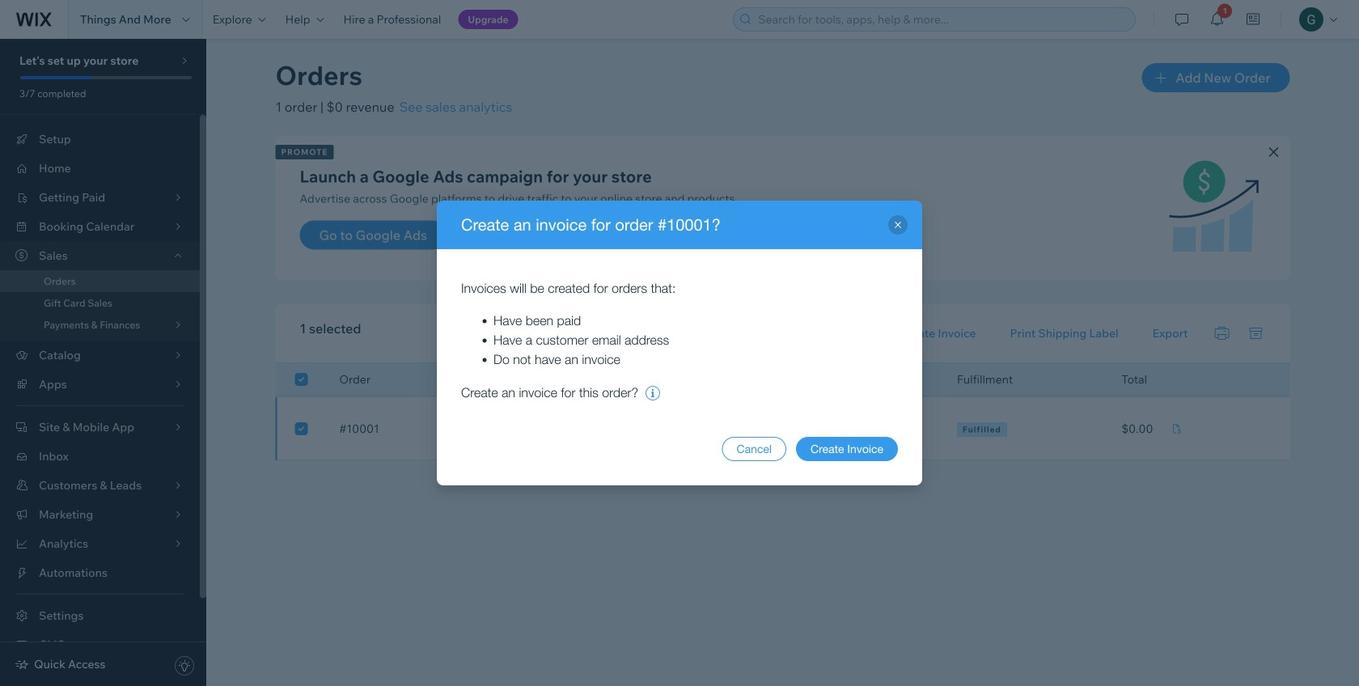 Task type: vqa. For each thing, say whether or not it's contained in the screenshot.
SEO
no



Task type: locate. For each thing, give the bounding box(es) containing it.
None checkbox
[[295, 370, 308, 389]]

launch a google ads campaign for your store image
[[1161, 155, 1266, 261]]

sidebar element
[[0, 39, 206, 686]]

None checkbox
[[295, 419, 308, 438]]

Search for tools, apps, help & more... field
[[753, 8, 1130, 31]]



